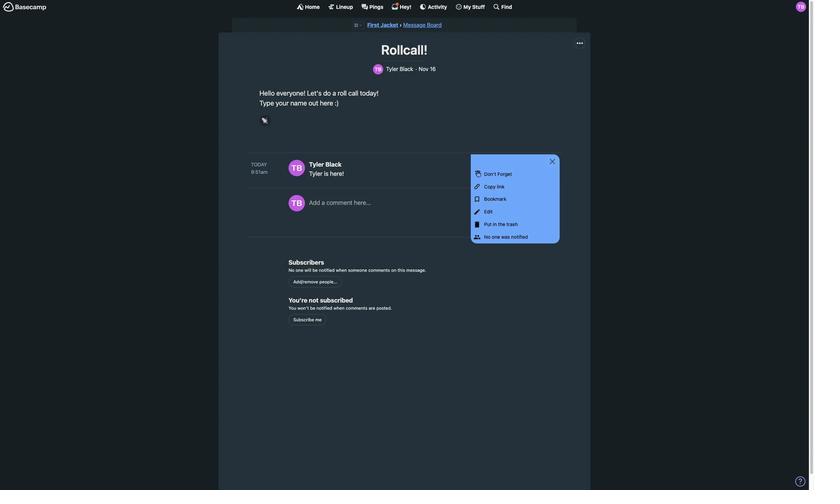 Task type: describe. For each thing, give the bounding box(es) containing it.
subscribe
[[293, 317, 314, 323]]

comments for you're
[[346, 306, 367, 311]]

copy
[[484, 184, 496, 190]]

jacket
[[380, 22, 398, 28]]

put in the trash link
[[471, 218, 560, 231]]

switch accounts image
[[3, 2, 46, 12]]

2 vertical spatial tyler black image
[[289, 195, 305, 212]]

comment
[[326, 199, 352, 207]]

me
[[315, 317, 322, 323]]

one inside subscribers no one will be notified when someone comments on this message.
[[296, 268, 303, 273]]

pings
[[369, 4, 383, 10]]

0 horizontal spatial tyler black
[[309, 161, 342, 168]]

roll
[[338, 89, 347, 97]]

subscribed
[[320, 297, 353, 304]]

trash
[[506, 222, 518, 227]]

0 vertical spatial tyler black image
[[373, 64, 383, 74]]

tyler black image
[[796, 2, 806, 12]]

rollcall!
[[381, 42, 428, 58]]

let's
[[307, 89, 322, 97]]

lineup
[[336, 4, 353, 10]]

call
[[348, 89, 358, 97]]

message board link
[[403, 22, 442, 28]]

› message board
[[400, 22, 442, 28]]

activity link
[[420, 3, 447, 10]]

don't forget
[[484, 171, 512, 177]]

stuff
[[472, 4, 485, 10]]

0 vertical spatial notified
[[511, 234, 528, 240]]

nov 16
[[419, 66, 436, 72]]

activity
[[428, 4, 447, 10]]

link
[[497, 184, 505, 190]]

today
[[251, 162, 267, 168]]

message.
[[406, 268, 426, 273]]

out
[[309, 99, 318, 107]]

everyone!
[[276, 89, 305, 97]]

put
[[484, 222, 492, 227]]

1 vertical spatial tyler black image
[[289, 160, 305, 176]]

bookmark link
[[471, 193, 560, 206]]

won't
[[297, 306, 309, 311]]

0 vertical spatial tyler black
[[386, 66, 413, 72]]

my stuff button
[[455, 3, 485, 10]]

0 vertical spatial tyler
[[386, 66, 398, 72]]

today!
[[360, 89, 379, 97]]

1 horizontal spatial one
[[492, 234, 500, 240]]

bookmark
[[484, 196, 506, 202]]

board
[[427, 22, 442, 28]]

:)
[[335, 99, 339, 107]]

someone
[[348, 268, 367, 273]]

type
[[259, 99, 274, 107]]

no one was notified
[[484, 234, 528, 240]]

subscribers no one will be notified when someone comments on this message.
[[289, 259, 426, 273]]

9:51am link
[[251, 168, 282, 176]]

1 horizontal spatial no
[[484, 234, 490, 240]]

copy link link
[[471, 181, 560, 193]]

message
[[403, 22, 426, 28]]

2 vertical spatial tyler
[[309, 170, 322, 177]]

add/remove
[[293, 279, 318, 285]]

subscribe me
[[293, 317, 322, 323]]

copy link
[[484, 184, 505, 190]]

no inside subscribers no one will be notified when someone comments on this message.
[[289, 268, 294, 273]]

hello
[[259, 89, 275, 97]]

add
[[309, 199, 320, 207]]

when inside the you're not subscribed you won't be notified when comments are posted.
[[333, 306, 345, 311]]

are
[[369, 306, 375, 311]]

this
[[398, 268, 405, 273]]

today element
[[251, 161, 267, 168]]



Task type: vqa. For each thing, say whether or not it's contained in the screenshot.
the left "comments"
yes



Task type: locate. For each thing, give the bounding box(es) containing it.
tyler up tyler is here!
[[309, 161, 324, 168]]

1 vertical spatial tyler
[[309, 161, 324, 168]]

0 horizontal spatial a
[[322, 199, 325, 207]]

my stuff
[[463, 4, 485, 10]]

tyler black image up today! at the top left
[[373, 64, 383, 74]]

hey! button
[[392, 2, 411, 10]]

find button
[[493, 3, 512, 10]]

tyler is here!
[[309, 170, 344, 177]]

put in the trash
[[484, 222, 518, 227]]

black left nov
[[400, 66, 413, 72]]

don't
[[484, 171, 496, 177]]

the
[[498, 222, 505, 227]]

1 horizontal spatial black
[[400, 66, 413, 72]]

notified inside subscribers no one will be notified when someone comments on this message.
[[319, 268, 335, 273]]

9:51am element
[[251, 169, 268, 175]]

0 vertical spatial one
[[492, 234, 500, 240]]

do
[[323, 89, 331, 97]]

you're not subscribed you won't be notified when comments are posted.
[[289, 297, 392, 311]]

notified up the people…
[[319, 268, 335, 273]]

add/remove people… link
[[289, 277, 342, 288]]

today 9:51am
[[251, 162, 268, 175]]

here!
[[330, 170, 344, 177]]

is
[[324, 170, 328, 177]]

one left was
[[492, 234, 500, 240]]

one left will
[[296, 268, 303, 273]]

first jacket
[[367, 22, 398, 28]]

tyler down rollcall!
[[386, 66, 398, 72]]

subscribe me button
[[289, 315, 327, 326]]

be inside the you're not subscribed you won't be notified when comments are posted.
[[310, 306, 315, 311]]

1 horizontal spatial comments
[[368, 268, 390, 273]]

on
[[391, 268, 396, 273]]

notified
[[511, 234, 528, 240], [319, 268, 335, 273], [317, 306, 332, 311]]

1 horizontal spatial tyler black
[[386, 66, 413, 72]]

9:51am
[[251, 169, 268, 175]]

add a comment here…
[[309, 199, 371, 207]]

no down put
[[484, 234, 490, 240]]

0 horizontal spatial one
[[296, 268, 303, 273]]

16
[[430, 66, 436, 72]]

home link
[[297, 3, 320, 10]]

0 horizontal spatial no
[[289, 268, 294, 273]]

1 vertical spatial notified
[[319, 268, 335, 273]]

tyler black image
[[373, 64, 383, 74], [289, 160, 305, 176], [289, 195, 305, 212]]

was
[[501, 234, 510, 240]]

be right will
[[312, 268, 318, 273]]

be down not
[[310, 306, 315, 311]]

a right do
[[333, 89, 336, 97]]

1 vertical spatial tyler black
[[309, 161, 342, 168]]

first
[[367, 22, 379, 28]]

one
[[492, 234, 500, 240], [296, 268, 303, 273]]

black up here!
[[325, 161, 342, 168]]

hello everyone! let's do a roll call today! type your name out here :)
[[259, 89, 379, 107]]

be inside subscribers no one will be notified when someone comments on this message.
[[312, 268, 318, 273]]

0 vertical spatial when
[[336, 268, 347, 273]]

your
[[276, 99, 289, 107]]

posted.
[[376, 306, 392, 311]]

when inside subscribers no one will be notified when someone comments on this message.
[[336, 268, 347, 273]]

don't forget link
[[471, 168, 560, 181]]

edit
[[484, 209, 493, 215]]

tyler black
[[386, 66, 413, 72], [309, 161, 342, 168]]

0 horizontal spatial comments
[[346, 306, 367, 311]]

edit link
[[471, 206, 560, 218]]

find
[[501, 4, 512, 10]]

comments for subscribers
[[368, 268, 390, 273]]

will
[[305, 268, 311, 273]]

0 vertical spatial be
[[312, 268, 318, 273]]

home
[[305, 4, 320, 10]]

tyler black image left the is
[[289, 160, 305, 176]]

comments inside subscribers no one will be notified when someone comments on this message.
[[368, 268, 390, 273]]

notified up me
[[317, 306, 332, 311]]

when left someone
[[336, 268, 347, 273]]

›
[[400, 22, 402, 28]]

2 vertical spatial notified
[[317, 306, 332, 311]]

a inside hello everyone! let's do a roll call today! type your name out here :)
[[333, 89, 336, 97]]

0 vertical spatial no
[[484, 234, 490, 240]]

0 vertical spatial a
[[333, 89, 336, 97]]

be
[[312, 268, 318, 273], [310, 306, 315, 311]]

0 horizontal spatial black
[[325, 161, 342, 168]]

tyler black down rollcall!
[[386, 66, 413, 72]]

hey!
[[400, 4, 411, 10]]

no left will
[[289, 268, 294, 273]]

you're
[[289, 297, 307, 304]]

first jacket link
[[367, 22, 398, 28]]

tyler
[[386, 66, 398, 72], [309, 161, 324, 168], [309, 170, 322, 177]]

0 vertical spatial comments
[[368, 268, 390, 273]]

here…
[[354, 199, 371, 207]]

1 horizontal spatial a
[[333, 89, 336, 97]]

not
[[309, 297, 319, 304]]

add a comment here… button
[[309, 195, 555, 226]]

0 vertical spatial black
[[400, 66, 413, 72]]

1 vertical spatial a
[[322, 199, 325, 207]]

notified down put in the trash 'link'
[[511, 234, 528, 240]]

nov
[[419, 66, 429, 72]]

comments inside the you're not subscribed you won't be notified when comments are posted.
[[346, 306, 367, 311]]

add/remove people…
[[293, 279, 337, 285]]

1 vertical spatial comments
[[346, 306, 367, 311]]

nov 16 element
[[419, 66, 436, 72]]

name
[[290, 99, 307, 107]]

when
[[336, 268, 347, 273], [333, 306, 345, 311]]

forget
[[497, 171, 512, 177]]

here
[[320, 99, 333, 107]]

main element
[[0, 0, 809, 13]]

1 vertical spatial black
[[325, 161, 342, 168]]

tyler left the is
[[309, 170, 322, 177]]

a inside add a comment here… button
[[322, 199, 325, 207]]

a right add
[[322, 199, 325, 207]]

when down subscribed
[[333, 306, 345, 311]]

a
[[333, 89, 336, 97], [322, 199, 325, 207]]

1 vertical spatial no
[[289, 268, 294, 273]]

black
[[400, 66, 413, 72], [325, 161, 342, 168]]

my
[[463, 4, 471, 10]]

people…
[[319, 279, 337, 285]]

comments left are
[[346, 306, 367, 311]]

1 vertical spatial when
[[333, 306, 345, 311]]

you
[[289, 306, 296, 311]]

in
[[493, 222, 497, 227]]

subscribers
[[289, 259, 324, 266]]

pings button
[[361, 3, 383, 10]]

lineup link
[[328, 3, 353, 10]]

1 vertical spatial be
[[310, 306, 315, 311]]

today link
[[251, 161, 282, 168]]

tyler black up the is
[[309, 161, 342, 168]]

comments left on in the left bottom of the page
[[368, 268, 390, 273]]

no
[[484, 234, 490, 240], [289, 268, 294, 273]]

notified inside the you're not subscribed you won't be notified when comments are posted.
[[317, 306, 332, 311]]

tyler black image left add
[[289, 195, 305, 212]]

1 vertical spatial one
[[296, 268, 303, 273]]



